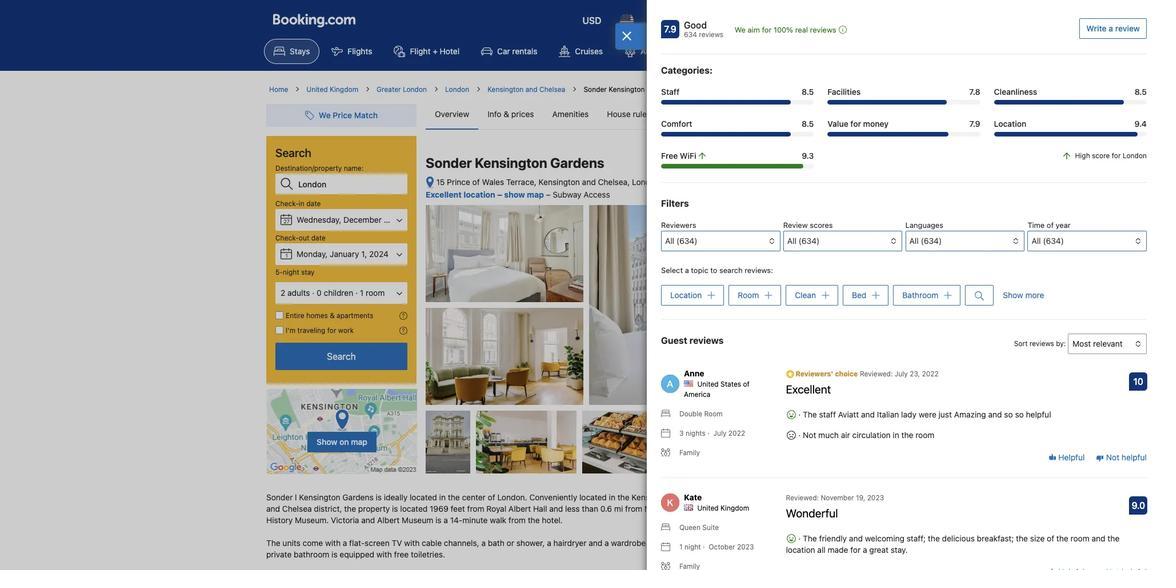 Task type: vqa. For each thing, say whether or not it's contained in the screenshot.
(99)'s 12
no



Task type: describe. For each thing, give the bounding box(es) containing it.
(uk)
[[729, 85, 743, 94]]

0 horizontal spatial united kingdom
[[307, 85, 358, 94]]

map inside 15 prince of wales terrace, kensington and chelsea, london, w85pq, united kingdom – excellent location – show map – subway access
[[527, 190, 544, 199]]

ideally
[[384, 493, 408, 503]]

location inside 15 prince of wales terrace, kensington and chelsea, london, w85pq, united kingdom – excellent location – show map – subway access
[[464, 190, 495, 199]]

(hotel),
[[676, 85, 701, 94]]

1 horizontal spatial 2023
[[737, 543, 754, 552]]

room inside the friendly and welcoming staff; the delicious breakfast; the size of the room and the location all made for a great stay.
[[1071, 534, 1090, 544]]

(634) for review scores
[[799, 236, 820, 246]]

0 horizontal spatial not
[[803, 431, 817, 440]]

rated good element for leftmost the scored 7.9 'element'
[[684, 18, 724, 32]]

a left bath
[[482, 539, 486, 548]]

(634) for languages
[[921, 236, 942, 246]]

634 for rated good element associated with the scored 7.9 'element' to the bottom
[[821, 229, 834, 237]]

shower,
[[517, 539, 545, 548]]

1969
[[430, 504, 449, 514]]

7.8
[[970, 87, 981, 97]]

click to open map view image
[[426, 176, 434, 189]]

a left 14-
[[444, 516, 448, 525]]

taxis
[[747, 46, 764, 56]]

located up than
[[580, 493, 607, 503]]

is right hotel
[[871, 288, 877, 298]]

great inside the friendly and welcoming staff; the delicious breakfast; the size of the room and the location all made for a great stay.
[[870, 546, 889, 555]]

for for high score for london
[[1112, 151, 1121, 160]]

the inside the friendly and welcoming staff; the delicious breakfast; the size of the room and the location all made for a great stay.
[[803, 534, 817, 544]]

located up 1969
[[410, 493, 437, 503]]

room for 2 adults · 0 children · 1 room
[[366, 288, 385, 298]]

1 horizontal spatial very
[[817, 279, 832, 289]]

real
[[796, 25, 808, 34]]

night for 1
[[685, 543, 701, 552]]

reviews up anne
[[690, 336, 724, 346]]

the left 'fine'
[[669, 109, 684, 119]]

rules
[[633, 109, 651, 119]]

a inside the friendly and welcoming staff; the delicious breakfast; the size of the room and the location all made for a great stay.
[[863, 546, 868, 555]]

hairdryer
[[554, 539, 587, 548]]

all for time of year
[[1032, 236, 1041, 246]]

scores
[[810, 221, 833, 230]]

all (634) button for time of year
[[1028, 231, 1147, 252]]

5-night stay
[[276, 268, 315, 277]]

and inside 15 prince of wales terrace, kensington and chelsea, london, w85pq, united kingdom – excellent location – show map – subway access
[[582, 177, 596, 187]]

located up museum
[[400, 504, 428, 514]]

attractions link
[[615, 39, 691, 64]]

money
[[864, 119, 889, 129]]

1 for 1 night · october 2023
[[680, 543, 683, 552]]

of inside filter reviews region
[[1047, 221, 1054, 230]]

house
[[607, 109, 631, 119]]

in inside 'search' "section"
[[299, 200, 305, 208]]

languages
[[906, 221, 944, 230]]

is up clean
[[809, 279, 815, 289]]

the left aviatt
[[803, 410, 817, 420]]

wales
[[482, 177, 504, 187]]

sort reviews by:
[[1015, 340, 1066, 348]]

0 horizontal spatial –
[[497, 190, 502, 199]]

+
[[433, 46, 438, 56]]

of inside united states of america
[[743, 380, 750, 389]]

destination/property
[[276, 164, 342, 173]]

good for leftmost the scored 7.9 'element'
[[684, 20, 707, 30]]

reviews up location,
[[836, 229, 861, 237]]

2 so from the left
[[1016, 410, 1024, 420]]

london,
[[632, 177, 662, 187]]

0.6
[[601, 504, 612, 514]]

not inside button
[[1107, 453, 1120, 462]]

a right shower,
[[547, 539, 552, 548]]

value for money 7.9 meter
[[828, 132, 981, 137]]

(634) inside guest reviews (634) link
[[791, 109, 812, 119]]

kensington inside 15 prince of wales terrace, kensington and chelsea, london, w85pq, united kingdom – excellent location – show map – subway access
[[539, 177, 580, 187]]

amenities link
[[543, 99, 598, 129]]

time of year
[[1028, 221, 1071, 230]]

kensington up house rules
[[609, 85, 645, 94]]

· not much air circulation in the room
[[797, 431, 935, 440]]

amenities
[[553, 109, 589, 119]]

night for 5-
[[283, 268, 299, 277]]

overview link
[[426, 99, 479, 129]]

location for 9.4
[[994, 119, 1027, 129]]

delicious
[[942, 534, 975, 544]]

greater london link
[[377, 85, 427, 95]]

search section
[[262, 95, 421, 475]]

0
[[317, 288, 322, 298]]

kingdom inside 'link'
[[330, 85, 358, 94]]

· right children
[[356, 288, 358, 298]]

good for the scored 7.9 'element' to the bottom
[[838, 218, 861, 229]]

1 night · october 2023
[[680, 543, 754, 552]]

value
[[828, 119, 849, 129]]

scored 9.4 element
[[865, 347, 884, 365]]

equipped
[[340, 550, 374, 560]]

home link
[[269, 85, 288, 95]]

date for check-out date
[[311, 234, 326, 242]]

subway
[[553, 190, 582, 199]]

reviews down list
[[699, 30, 724, 39]]

· down wonderful
[[797, 534, 803, 544]]

guest for guest reviews
[[661, 336, 688, 346]]

bath
[[488, 539, 505, 548]]

hotel
[[440, 46, 460, 56]]

flights link
[[322, 39, 382, 64]]

good 634 reviews for the scored 7.9 'element' to the bottom
[[821, 218, 861, 237]]

property inside list your property link
[[755, 15, 792, 26]]

fabulous
[[812, 253, 841, 262]]

terrace,
[[506, 177, 537, 187]]

london right greater
[[403, 85, 427, 94]]

united inside 15 prince of wales terrace, kensington and chelsea, london, w85pq, united kingdom – excellent location – show map – subway access
[[697, 177, 721, 187]]

1 horizontal spatial from
[[509, 516, 526, 525]]

guest for guest reviews (634)
[[737, 109, 759, 119]]

sonder kensington gardens (hotel), london (uk) deals
[[584, 85, 763, 94]]

excellent inside 15 prince of wales terrace, kensington and chelsea, london, w85pq, united kingdom – excellent location – show map – subway access
[[426, 190, 462, 199]]

united kingdom inside list of reviews region
[[698, 504, 750, 513]]

october
[[709, 543, 735, 552]]

scored 10 element
[[1130, 373, 1148, 391]]

check- for out
[[276, 234, 299, 242]]

0 vertical spatial search
[[276, 146, 312, 159]]

overview
[[435, 109, 469, 119]]

sonder kensington gardens
[[426, 155, 605, 171]]

gardens for sonder kensington gardens (hotel), london (uk) deals
[[647, 85, 674, 94]]

kingdom inside list of reviews region
[[721, 504, 750, 513]]

of inside 15 prince of wales terrace, kensington and chelsea, london, w85pq, united kingdom – excellent location – show map – subway access
[[473, 177, 480, 187]]

house rules link
[[598, 99, 660, 129]]

2 horizontal spatial to
[[807, 271, 814, 280]]

reviews inside we aim for 100% real reviews button
[[810, 25, 837, 34]]

· the staff aviatt and italian lady were just amazing and so so helpful
[[797, 410, 1052, 420]]

states
[[721, 380, 741, 389]]

i'm traveling for work
[[286, 326, 354, 335]]

flight + hotel
[[410, 46, 460, 56]]

show
[[504, 190, 525, 199]]

location 9.4 meter
[[994, 132, 1147, 137]]

1,
[[361, 249, 367, 259]]

is down ideally
[[392, 504, 398, 514]]

check-in date
[[276, 200, 321, 208]]

come
[[303, 539, 323, 548]]

100%
[[774, 25, 794, 34]]

staff inside the sonder is a fabulous location, easy walk to great restaurants and shopping, and to many tourist sites.  the staff is very professional and always accessible. the hotel is very clean …
[[792, 279, 807, 289]]

sonder for sonder l kensington gardens is ideally located in the center of london. conveniently located in the kensington and chelsea district, the property is located 1969 feet from royal albert hall and less than 0.6 mi from natural history museum. victoria and albert museum is a 14-minute walk from the hotel. the units come with a flat-screen tv with cable channels, a bath or shower, a hairdryer and a wardrobe. the private bathroom is equipped with free toiletr
[[266, 493, 293, 503]]

2024
[[369, 249, 389, 259]]

home
[[269, 85, 288, 94]]

by:
[[1057, 340, 1066, 348]]

access
[[584, 190, 610, 199]]

property inside sonder l kensington gardens is ideally located in the center of london. conveniently located in the kensington and chelsea district, the property is located 1969 feet from royal albert hall and less than 0.6 mi from natural history museum. victoria and albert museum is a 14-minute walk from the hotel. the units come with a flat-screen tv with cable channels, a bath or shower, a hairdryer and a wardrobe. the private bathroom is equipped with free toiletr
[[358, 504, 390, 514]]

chelsea inside sonder l kensington gardens is ideally located in the center of london. conveniently located in the kensington and chelsea district, the property is located 1969 feet from royal albert hall and less than 0.6 mi from natural history museum. victoria and albert museum is a 14-minute walk from the hotel. the units come with a flat-screen tv with cable channels, a bath or shower, a hairdryer and a wardrobe. the private bathroom is equipped with free toiletr
[[282, 504, 312, 514]]

a left flat-
[[343, 539, 347, 548]]

all (634) for reviewers
[[665, 236, 698, 246]]

units
[[283, 539, 301, 548]]

all for review scores
[[788, 236, 797, 246]]

2
[[281, 288, 285, 298]]

rated good element for the scored 7.9 'element' to the bottom
[[751, 217, 861, 230]]

screen
[[365, 539, 390, 548]]

aim
[[748, 25, 760, 34]]

clean
[[773, 297, 791, 306]]

info & prices
[[488, 109, 534, 119]]

list of reviews region
[[655, 355, 1154, 571]]

1 horizontal spatial –
[[546, 190, 551, 199]]

united down kate
[[698, 504, 719, 513]]

2023 for reviewed: november 19, 2023
[[868, 494, 884, 503]]

1 horizontal spatial 7.9
[[868, 222, 881, 233]]

info
[[488, 109, 502, 119]]

2 horizontal spatial –
[[758, 177, 763, 187]]

professional
[[834, 279, 876, 289]]

next image
[[885, 273, 892, 280]]

kingdom inside 15 prince of wales terrace, kensington and chelsea, london, w85pq, united kingdom – excellent location – show map – subway access
[[723, 177, 756, 187]]

helpful
[[1057, 453, 1085, 462]]

search inside button
[[327, 352, 356, 362]]

…
[[793, 297, 799, 306]]

& inside 'search' "section"
[[330, 312, 335, 320]]

cleanliness
[[994, 87, 1038, 97]]

location for room
[[671, 290, 702, 300]]

8.5 for cleanliness
[[1135, 87, 1147, 97]]

1 vertical spatial 7.9
[[970, 119, 981, 129]]

a left the wardrobe.
[[605, 539, 609, 548]]

1 vertical spatial very
[[756, 297, 771, 306]]

free wifi 9.3 meter
[[661, 164, 814, 169]]

lady
[[902, 410, 917, 420]]

less
[[565, 504, 580, 514]]

sonder l kensington gardens is ideally located in the center of london. conveniently located in the kensington and chelsea district, the property is located 1969 feet from royal albert hall and less than 0.6 mi from natural history museum. victoria and albert museum is a 14-minute walk from the hotel. the units come with a flat-screen tv with cable channels, a bath or shower, a hairdryer and a wardrobe. the private bathroom is equipped with free toiletr
[[266, 493, 675, 571]]

museum.
[[295, 516, 329, 525]]

is left equipped
[[332, 550, 338, 560]]

1 so from the left
[[1005, 410, 1013, 420]]

the up reviews:
[[756, 253, 769, 262]]

of inside the friendly and welcoming staff; the delicious breakfast; the size of the room and the location all made for a great stay.
[[1047, 534, 1055, 544]]

all (634) for languages
[[910, 236, 942, 246]]

location inside the friendly and welcoming staff; the delicious breakfast; the size of the room and the location all made for a great stay.
[[786, 546, 816, 555]]

november
[[821, 494, 854, 503]]

wednesday,
[[297, 215, 341, 225]]

0 vertical spatial helpful
[[1026, 410, 1052, 420]]

in up the 0.6
[[609, 493, 616, 503]]

0 horizontal spatial 7.9
[[664, 24, 677, 34]]

is left ideally
[[376, 493, 382, 503]]

were
[[919, 410, 937, 420]]

sonder kensington gardens (hotel), london (uk) deals link
[[584, 85, 763, 94]]

for inside the friendly and welcoming staff; the delicious breakfast; the size of the room and the location all made for a great stay.
[[851, 546, 861, 555]]

many
[[816, 271, 835, 280]]

all (634) for review scores
[[788, 236, 820, 246]]

1 vertical spatial albert
[[377, 516, 400, 525]]

· left october
[[703, 543, 705, 552]]

your
[[734, 15, 753, 26]]

reviewers'
[[796, 370, 834, 379]]

feet
[[451, 504, 465, 514]]

2 horizontal spatial with
[[404, 539, 420, 548]]

1 for 1
[[285, 253, 288, 259]]

united inside 'link'
[[307, 85, 328, 94]]

wednesday, december 27, 2023
[[297, 215, 416, 225]]

1 inside 2 adults · 0 children · 1 room "button"
[[360, 288, 364, 298]]

homes
[[306, 312, 328, 320]]

free wifi
[[661, 151, 697, 161]]

staff inside list of reviews region
[[819, 410, 836, 420]]

· right nights
[[708, 429, 710, 438]]

& inside 'link'
[[504, 109, 509, 119]]

entire homes & apartments
[[286, 312, 374, 320]]

select
[[661, 266, 683, 275]]

for for i'm traveling for work
[[327, 326, 336, 335]]

a inside the sonder is a fabulous location, easy walk to great restaurants and shopping, and to many tourist sites.  the staff is very professional and always accessible. the hotel is very clean …
[[806, 253, 810, 262]]

family
[[680, 449, 700, 458]]

1 horizontal spatial with
[[377, 550, 392, 560]]



Task type: locate. For each thing, give the bounding box(es) containing it.
reviewed: for reviewed: november 19, 2023
[[786, 494, 819, 503]]

is
[[798, 253, 804, 262], [809, 279, 815, 289], [871, 288, 877, 298], [376, 493, 382, 503], [392, 504, 398, 514], [436, 516, 442, 525], [332, 550, 338, 560]]

great
[[800, 262, 818, 271], [870, 546, 889, 555]]

1 check- from the top
[[276, 200, 299, 208]]

8.5 for comfort
[[802, 119, 814, 129]]

23,
[[910, 370, 920, 379]]

sonder inside sonder l kensington gardens is ideally located in the center of london. conveniently located in the kensington and chelsea district, the property is located 1969 feet from royal albert hall and less than 0.6 mi from natural history museum. victoria and albert museum is a 14-minute walk from the hotel. the units come with a flat-screen tv with cable channels, a bath or shower, a hairdryer and a wardrobe. the private bathroom is equipped with free toiletr
[[266, 493, 293, 503]]

minute
[[463, 516, 488, 525]]

is left the fabulous
[[798, 253, 804, 262]]

room down · the staff aviatt and italian lady were just amazing and so so helpful
[[916, 431, 935, 440]]

show for show on map
[[317, 437, 337, 447]]

0 vertical spatial 2022
[[922, 370, 939, 379]]

0 vertical spatial gardens
[[647, 85, 674, 94]]

· down reviewers' on the right of the page
[[799, 410, 801, 420]]

much
[[819, 431, 839, 440]]

mi
[[614, 504, 623, 514]]

a down welcoming
[[863, 546, 868, 555]]

to left many
[[807, 271, 814, 280]]

bed
[[852, 290, 867, 300]]

3 all (634) button from the left
[[906, 231, 1025, 252]]

for right value
[[851, 119, 861, 129]]

1 inside list of reviews region
[[680, 543, 683, 552]]

apartments
[[337, 312, 374, 320]]

cruises
[[575, 46, 603, 56]]

all (634) button up location,
[[784, 231, 903, 252]]

634 for rated good element for leftmost the scored 7.9 'element'
[[684, 30, 697, 39]]

0 vertical spatial great
[[800, 262, 818, 271]]

1 up 5-night stay
[[285, 253, 288, 259]]

2023 right october
[[737, 543, 754, 552]]

1 horizontal spatial night
[[685, 543, 701, 552]]

1 vertical spatial 2023
[[868, 494, 884, 503]]

1 vertical spatial scored 7.9 element
[[865, 218, 884, 237]]

1 all (634) button from the left
[[661, 231, 781, 252]]

0 horizontal spatial night
[[283, 268, 299, 277]]

walk inside the sonder is a fabulous location, easy walk to great restaurants and shopping, and to many tourist sites.  the staff is very professional and always accessible. the hotel is very clean …
[[774, 262, 789, 271]]

scored 9.0 element
[[1130, 497, 1148, 515]]

not helpful button
[[1096, 452, 1147, 463]]

for inside button
[[762, 25, 772, 34]]

2022 right nights
[[729, 429, 746, 438]]

albert down london.
[[509, 504, 531, 514]]

not
[[803, 431, 817, 440], [1107, 453, 1120, 462]]

july right nights
[[714, 429, 727, 438]]

rated good element up the fabulous
[[751, 217, 861, 230]]

3 all from the left
[[910, 236, 919, 246]]

3 all (634) from the left
[[910, 236, 942, 246]]

1 horizontal spatial excellent
[[786, 383, 831, 396]]

close image
[[622, 31, 632, 41]]

0 vertical spatial staff
[[792, 279, 807, 289]]

in
[[299, 200, 305, 208], [893, 431, 900, 440], [439, 493, 446, 503], [609, 493, 616, 503]]

show left more
[[1003, 290, 1024, 300]]

date up wednesday,
[[307, 200, 321, 208]]

0 horizontal spatial guest
[[661, 336, 688, 346]]

0 horizontal spatial good 634 reviews
[[684, 20, 724, 39]]

27
[[284, 218, 290, 225]]

0 horizontal spatial to
[[711, 266, 718, 275]]

show inside button
[[1003, 290, 1024, 300]]

work
[[338, 326, 354, 335]]

0 horizontal spatial july
[[714, 429, 727, 438]]

filter reviews region
[[661, 197, 1147, 252]]

cleanliness 8.5 meter
[[994, 100, 1147, 105]]

united kingdom down flights link
[[307, 85, 358, 94]]

1 horizontal spatial rated good element
[[751, 217, 861, 230]]

stays
[[290, 46, 310, 56]]

excellent inside list of reviews region
[[786, 383, 831, 396]]

from
[[467, 504, 485, 514], [625, 504, 643, 514], [509, 516, 526, 525]]

0 horizontal spatial great
[[800, 262, 818, 271]]

1 vertical spatial property
[[358, 504, 390, 514]]

1 vertical spatial guest
[[661, 336, 688, 346]]

1 horizontal spatial july
[[895, 370, 908, 379]]

united inside united states of america
[[698, 380, 719, 389]]

8.5 up 9.4
[[1135, 87, 1147, 97]]

all (634) button for reviewers
[[661, 231, 781, 252]]

review categories element
[[661, 63, 713, 77]]

2022
[[922, 370, 939, 379], [729, 429, 746, 438]]

all down the reviewers
[[665, 236, 675, 246]]

1 horizontal spatial search
[[327, 352, 356, 362]]

for right the made
[[851, 546, 861, 555]]

of up royal
[[488, 493, 495, 503]]

0 vertical spatial 7.9
[[664, 24, 677, 34]]

9.0
[[1132, 501, 1146, 511]]

1 vertical spatial date
[[311, 234, 326, 242]]

19,
[[856, 494, 866, 503]]

2 all (634) from the left
[[788, 236, 820, 246]]

2023 for wednesday, december 27, 2023
[[397, 215, 416, 225]]

review
[[784, 221, 808, 230]]

search down work
[[327, 352, 356, 362]]

0 vertical spatial not
[[803, 431, 817, 440]]

walk right easy
[[774, 262, 789, 271]]

all (634) button for review scores
[[784, 231, 903, 252]]

good left list
[[684, 20, 707, 30]]

1 vertical spatial map
[[351, 437, 368, 447]]

in up 1969
[[439, 493, 446, 503]]

kensington up info & prices
[[488, 85, 524, 94]]

great inside the sonder is a fabulous location, easy walk to great restaurants and shopping, and to many tourist sites.  the staff is very professional and always accessible. the hotel is very clean …
[[800, 262, 818, 271]]

0 horizontal spatial with
[[325, 539, 341, 548]]

comfort 8.5 meter
[[661, 132, 814, 137]]

check- up 27
[[276, 200, 299, 208]]

room
[[738, 290, 759, 300]]

2023 inside 'search' "section"
[[397, 215, 416, 225]]

kensington up terrace, on the left top of page
[[475, 155, 548, 171]]

2023 right 19,
[[868, 494, 884, 503]]

reviews inside guest reviews (634) link
[[761, 109, 789, 119]]

helpful
[[1026, 410, 1052, 420], [1122, 453, 1147, 462]]

victoria
[[331, 516, 359, 525]]

in inside list of reviews region
[[893, 431, 900, 440]]

1 all (634) from the left
[[665, 236, 698, 246]]

destination/property name:
[[276, 164, 364, 173]]

show on map button
[[266, 389, 418, 475], [308, 432, 377, 452]]

tourist
[[837, 271, 859, 280]]

great up accessible.
[[800, 262, 818, 271]]

2 horizontal spatial room
[[1071, 534, 1090, 544]]

reviewed: for reviewed: july 23, 2022
[[860, 370, 893, 379]]

1 all from the left
[[665, 236, 675, 246]]

location,
[[844, 253, 873, 262]]

1 vertical spatial &
[[330, 312, 335, 320]]

from down london.
[[509, 516, 526, 525]]

2 horizontal spatial 7.9
[[970, 119, 981, 129]]

1 vertical spatial excellent
[[786, 383, 831, 396]]

all (634) down time of year
[[1032, 236, 1064, 246]]

than
[[582, 504, 599, 514]]

car rentals link
[[472, 39, 547, 64]]

1 horizontal spatial chelsea
[[540, 85, 566, 94]]

to right topic
[[711, 266, 718, 275]]

facilities 7.8 meter
[[828, 100, 981, 105]]

4 all (634) button from the left
[[1028, 231, 1147, 252]]

2023
[[397, 215, 416, 225], [868, 494, 884, 503], [737, 543, 754, 552]]

time
[[1028, 221, 1045, 230]]

634 up the fabulous
[[821, 229, 834, 237]]

0 vertical spatial kingdom
[[330, 85, 358, 94]]

2 horizontal spatial gardens
[[647, 85, 674, 94]]

all (634) button
[[661, 231, 781, 252], [784, 231, 903, 252], [906, 231, 1025, 252], [1028, 231, 1147, 252]]

0 vertical spatial united kingdom
[[307, 85, 358, 94]]

0 vertical spatial good 634 reviews
[[684, 20, 724, 39]]

property
[[755, 15, 792, 26], [358, 504, 390, 514]]

0 vertical spatial 634
[[684, 30, 697, 39]]

albert down ideally
[[377, 516, 400, 525]]

easy
[[756, 262, 772, 271]]

1 vertical spatial good
[[838, 218, 861, 229]]

search button
[[276, 343, 408, 370]]

0 vertical spatial map
[[527, 190, 544, 199]]

january
[[330, 249, 359, 259]]

united right "w85pq," in the right of the page
[[697, 177, 721, 187]]

0 vertical spatial show
[[1003, 290, 1024, 300]]

location left all
[[786, 546, 816, 555]]

kingdom down free wifi 9.3 meter at the top
[[723, 177, 756, 187]]

write a review
[[1087, 23, 1140, 33]]

sonder for sonder kensington gardens
[[426, 155, 472, 171]]

hall
[[533, 504, 547, 514]]

2 vertical spatial 1
[[680, 543, 683, 552]]

0 horizontal spatial location
[[464, 190, 495, 199]]

center
[[462, 493, 486, 503]]

airport taxis link
[[693, 39, 774, 64]]

rated good element left we
[[684, 18, 724, 32]]

gardens inside sonder l kensington gardens is ideally located in the center of london. conveniently located in the kensington and chelsea district, the property is located 1969 feet from royal albert hall and less than 0.6 mi from natural history museum. victoria and albert museum is a 14-minute walk from the hotel. the units come with a flat-screen tv with cable channels, a bath or shower, a hairdryer and a wardrobe. the private bathroom is equipped with free toiletr
[[343, 493, 374, 503]]

8.5 for staff
[[802, 87, 814, 97]]

good 634 reviews for leftmost the scored 7.9 'element'
[[684, 20, 724, 39]]

& right 'info'
[[504, 109, 509, 119]]

not right the 'helpful'
[[1107, 453, 1120, 462]]

2 horizontal spatial from
[[625, 504, 643, 514]]

kensington and chelsea
[[488, 85, 566, 94]]

info & prices link
[[479, 99, 543, 129]]

0 horizontal spatial so
[[1005, 410, 1013, 420]]

all for reviewers
[[665, 236, 675, 246]]

in up wednesday,
[[299, 200, 305, 208]]

list
[[716, 15, 731, 26]]

gardens for sonder kensington gardens
[[551, 155, 605, 171]]

1 vertical spatial great
[[870, 546, 889, 555]]

of left the year
[[1047, 221, 1054, 230]]

1 horizontal spatial scored 7.9 element
[[865, 218, 884, 237]]

1 horizontal spatial guest
[[737, 109, 759, 119]]

night inside list of reviews region
[[685, 543, 701, 552]]

district,
[[314, 504, 342, 514]]

scored 7.9 element up location,
[[865, 218, 884, 237]]

2 vertical spatial room
[[1071, 534, 1090, 544]]

2 check- from the top
[[276, 234, 299, 242]]

the left bed
[[837, 288, 850, 298]]

for right score
[[1112, 151, 1121, 160]]

0 horizontal spatial rated good element
[[684, 18, 724, 32]]

chelsea inside "kensington and chelsea" link
[[540, 85, 566, 94]]

9.4
[[1135, 119, 1147, 129]]

0 horizontal spatial from
[[467, 504, 485, 514]]

1 horizontal spatial good 634 reviews
[[821, 218, 861, 237]]

united
[[307, 85, 328, 94], [697, 177, 721, 187], [698, 380, 719, 389], [698, 504, 719, 513]]

0 horizontal spatial gardens
[[343, 493, 374, 503]]

all (634) for time of year
[[1032, 236, 1064, 246]]

14-
[[450, 516, 463, 525]]

check- for in
[[276, 200, 299, 208]]

0 vertical spatial excellent
[[426, 190, 462, 199]]

air
[[841, 431, 851, 440]]

1 horizontal spatial &
[[504, 109, 509, 119]]

of inside sonder l kensington gardens is ideally located in the center of london. conveniently located in the kensington and chelsea district, the property is located 1969 feet from royal albert hall and less than 0.6 mi from natural history museum. victoria and albert museum is a 14-minute walk from the hotel. the units come with a flat-screen tv with cable channels, a bath or shower, a hairdryer and a wardrobe. the private bathroom is equipped with free toiletr
[[488, 493, 495, 503]]

night inside 'search' "section"
[[283, 268, 299, 277]]

· left the +45
[[799, 431, 801, 440]]

room for · not much air circulation in the room
[[916, 431, 935, 440]]

sonder for sonder kensington gardens (hotel), london (uk) deals
[[584, 85, 607, 94]]

0 horizontal spatial room
[[366, 288, 385, 298]]

0 horizontal spatial 2022
[[729, 429, 746, 438]]

the left friendly
[[803, 534, 817, 544]]

show left on
[[317, 437, 337, 447]]

9.3
[[802, 151, 814, 161]]

helpful inside button
[[1122, 453, 1147, 462]]

the up private
[[266, 539, 280, 548]]

0 vertical spatial july
[[895, 370, 908, 379]]

name:
[[344, 164, 364, 173]]

walk
[[774, 262, 789, 271], [490, 516, 507, 525]]

· left 0
[[312, 288, 315, 298]]

0 vertical spatial location
[[994, 119, 1027, 129]]

just
[[939, 410, 952, 420]]

welcoming
[[865, 534, 905, 544]]

2022 right 23,
[[922, 370, 939, 379]]

1 horizontal spatial gardens
[[551, 155, 605, 171]]

sonder inside the sonder is a fabulous location, easy walk to great restaurants and shopping, and to many tourist sites.  the staff is very professional and always accessible. the hotel is very clean …
[[771, 253, 796, 262]]

london down 9.4
[[1123, 151, 1147, 160]]

conveniently
[[530, 493, 577, 503]]

a left topic
[[685, 266, 689, 275]]

night left stay
[[283, 268, 299, 277]]

(634) for time of year
[[1043, 236, 1064, 246]]

i'm
[[286, 326, 296, 335]]

rentals
[[512, 46, 538, 56]]

0 horizontal spatial albert
[[377, 516, 400, 525]]

located
[[410, 493, 437, 503], [580, 493, 607, 503], [400, 504, 428, 514]]

scored 7.9 element
[[661, 20, 680, 38], [865, 218, 884, 237]]

0 horizontal spatial walk
[[490, 516, 507, 525]]

good
[[684, 20, 707, 30], [838, 218, 861, 229]]

1 vertical spatial 2022
[[729, 429, 746, 438]]

reviews left the by:
[[1030, 340, 1055, 348]]

london left (uk)
[[703, 85, 727, 94]]

1 vertical spatial rated good element
[[751, 217, 861, 230]]

1 left october
[[680, 543, 683, 552]]

gardens up 15 prince of wales terrace, kensington and chelsea, london, w85pq, united kingdom – excellent location – show map – subway access at the top of page
[[551, 155, 605, 171]]

chelsea up "amenities"
[[540, 85, 566, 94]]

(634) down review scores
[[799, 236, 820, 246]]

1 vertical spatial helpful
[[1122, 453, 1147, 462]]

write
[[1087, 23, 1107, 33]]

sonder up the 15
[[426, 155, 472, 171]]

1 horizontal spatial good
[[838, 218, 861, 229]]

sonder up shopping,
[[771, 253, 796, 262]]

july left 23,
[[895, 370, 908, 379]]

staff
[[792, 279, 807, 289], [819, 410, 836, 420]]

2 vertical spatial 2023
[[737, 543, 754, 552]]

0 horizontal spatial reviewed:
[[786, 494, 819, 503]]

1 vertical spatial good 634 reviews
[[821, 218, 861, 237]]

all (634)
[[665, 236, 698, 246], [788, 236, 820, 246], [910, 236, 942, 246], [1032, 236, 1064, 246]]

guest reviews (634) link
[[728, 99, 821, 129]]

0 horizontal spatial 2023
[[397, 215, 416, 225]]

always
[[771, 288, 794, 298]]

sites.
[[756, 279, 774, 289]]

date for check-in date
[[307, 200, 321, 208]]

map inside 'search' "section"
[[351, 437, 368, 447]]

united right home
[[307, 85, 328, 94]]

– down free wifi 9.3 meter at the top
[[758, 177, 763, 187]]

– left subway
[[546, 190, 551, 199]]

1 right children
[[360, 288, 364, 298]]

1 horizontal spatial albert
[[509, 504, 531, 514]]

room inside "button"
[[366, 288, 385, 298]]

kensington up natural
[[632, 493, 673, 503]]

0 vertical spatial good
[[684, 20, 707, 30]]

show for show more
[[1003, 290, 1024, 300]]

museum
[[402, 516, 433, 525]]

all for languages
[[910, 236, 919, 246]]

with right tv
[[404, 539, 420, 548]]

staff 8.5 meter
[[661, 100, 814, 105]]

4 all (634) from the left
[[1032, 236, 1064, 246]]

1 vertical spatial check-
[[276, 234, 299, 242]]

great down welcoming
[[870, 546, 889, 555]]

1 horizontal spatial so
[[1016, 410, 1024, 420]]

location down topic
[[671, 290, 702, 300]]

kensington up "district,"
[[299, 493, 340, 503]]

reviewed: july 23, 2022
[[860, 370, 939, 379]]

all (634) button for languages
[[906, 231, 1025, 252]]

kensington up subway
[[539, 177, 580, 187]]

location down the wales
[[464, 190, 495, 199]]

and
[[526, 85, 538, 94], [582, 177, 596, 187], [862, 262, 875, 271], [792, 271, 805, 280], [756, 288, 769, 298], [862, 410, 875, 420], [989, 410, 1002, 420], [266, 504, 280, 514], [550, 504, 563, 514], [361, 516, 375, 525], [849, 534, 863, 544], [1092, 534, 1106, 544], [589, 539, 603, 548]]

london up overview
[[445, 85, 469, 94]]

with right come
[[325, 539, 341, 548]]

1 vertical spatial show
[[317, 437, 337, 447]]

kensington and chelsea link
[[488, 85, 566, 95]]

flat-
[[349, 539, 365, 548]]

4 all from the left
[[1032, 236, 1041, 246]]

for inside 'search' "section"
[[327, 326, 336, 335]]

0 vertical spatial check-
[[276, 200, 299, 208]]

united up america
[[698, 380, 719, 389]]

reviews right real
[[810, 25, 837, 34]]

with down screen
[[377, 550, 392, 560]]

a inside write a review button
[[1109, 23, 1114, 33]]

1 vertical spatial search
[[327, 352, 356, 362]]

1 horizontal spatial map
[[527, 190, 544, 199]]

wardrobe.
[[611, 539, 648, 548]]

booking.com image
[[273, 14, 356, 27]]

print
[[702, 109, 719, 119]]

map right on
[[351, 437, 368, 447]]

10
[[1134, 377, 1144, 387]]

0 vertical spatial albert
[[509, 504, 531, 514]]

is down 1969
[[436, 516, 442, 525]]

the right the wardrobe.
[[651, 539, 665, 548]]

1 vertical spatial july
[[714, 429, 727, 438]]

sort
[[1015, 340, 1028, 348]]

2 all from the left
[[788, 236, 797, 246]]

italian
[[877, 410, 899, 420]]

1 horizontal spatial property
[[755, 15, 792, 26]]

good right scores
[[838, 218, 861, 229]]

hotel
[[852, 288, 869, 298]]

rated good element
[[684, 18, 724, 32], [751, 217, 861, 230]]

0 horizontal spatial scored 7.9 element
[[661, 20, 680, 38]]

0 vertical spatial scored 7.9 element
[[661, 20, 680, 38]]

sonder up "amenities"
[[584, 85, 607, 94]]

0 vertical spatial night
[[283, 268, 299, 277]]

0 horizontal spatial staff
[[792, 279, 807, 289]]

2 all (634) button from the left
[[784, 231, 903, 252]]

1 horizontal spatial walk
[[774, 262, 789, 271]]

walk inside sonder l kensington gardens is ideally located in the center of london. conveniently located in the kensington and chelsea district, the property is located 1969 feet from royal albert hall and less than 0.6 mi from natural history museum. victoria and albert museum is a 14-minute walk from the hotel. the units come with a flat-screen tv with cable channels, a bath or shower, a hairdryer and a wardrobe. the private bathroom is equipped with free toiletr
[[490, 516, 507, 525]]

not left the +45
[[803, 431, 817, 440]]

0 horizontal spatial helpful
[[1026, 410, 1052, 420]]

+45
[[817, 436, 837, 448]]

nights
[[686, 429, 706, 438]]

previous image
[[743, 273, 750, 280]]

0 horizontal spatial 634
[[684, 30, 697, 39]]

out
[[299, 234, 309, 242]]

for right aim
[[762, 25, 772, 34]]

show on map
[[317, 437, 368, 447]]

(634) for reviewers
[[677, 236, 698, 246]]

show inside 'search' "section"
[[317, 437, 337, 447]]

2 vertical spatial 7.9
[[868, 222, 881, 233]]

2 adults · 0 children · 1 room
[[281, 288, 385, 298]]

attractions
[[641, 46, 681, 56]]

walk down royal
[[490, 516, 507, 525]]

for for we aim for 100% real reviews
[[762, 25, 772, 34]]

room up apartments
[[366, 288, 385, 298]]

the up clean
[[776, 279, 790, 289]]

0 vertical spatial very
[[817, 279, 832, 289]]

1 horizontal spatial 2022
[[922, 370, 939, 379]]

with
[[325, 539, 341, 548], [404, 539, 420, 548], [377, 550, 392, 560]]

kensington
[[488, 85, 524, 94], [609, 85, 645, 94], [475, 155, 548, 171], [539, 177, 580, 187], [299, 493, 340, 503], [632, 493, 673, 503]]

0 vertical spatial reviewed:
[[860, 370, 893, 379]]

location down the cleanliness
[[994, 119, 1027, 129]]

in down italian at right
[[893, 431, 900, 440]]

albert
[[509, 504, 531, 514], [377, 516, 400, 525]]

flights
[[348, 46, 372, 56]]

1 horizontal spatial to
[[791, 262, 798, 271]]

0 horizontal spatial &
[[330, 312, 335, 320]]

0 vertical spatial room
[[366, 288, 385, 298]]

room
[[366, 288, 385, 298], [916, 431, 935, 440], [1071, 534, 1090, 544]]



